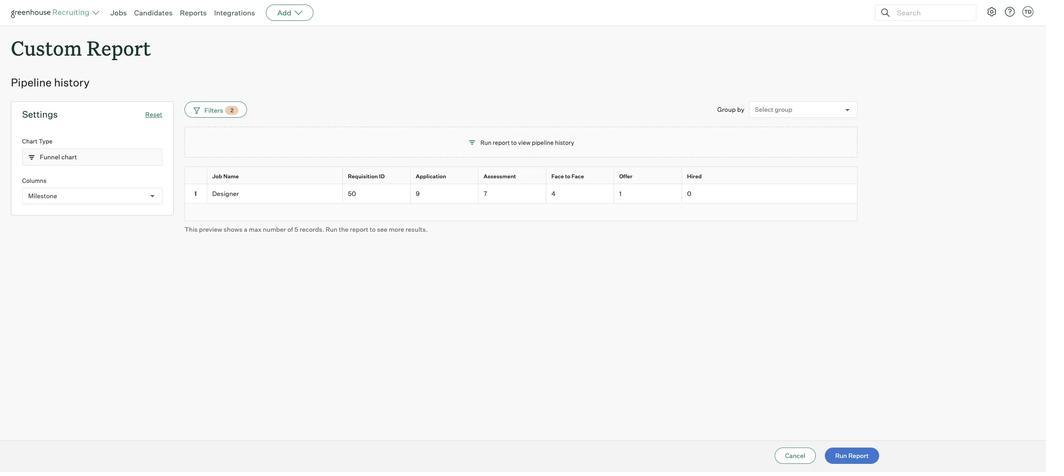 Task type: locate. For each thing, give the bounding box(es) containing it.
report right the
[[350, 225, 369, 233]]

run report
[[836, 452, 869, 459]]

column header
[[185, 167, 209, 186]]

custom report
[[11, 34, 151, 61]]

report for run report
[[849, 452, 869, 459]]

1 horizontal spatial to
[[512, 139, 517, 146]]

1 vertical spatial run
[[326, 225, 338, 233]]

1 vertical spatial report
[[350, 225, 369, 233]]

max
[[249, 225, 262, 233]]

4
[[552, 190, 556, 197]]

1 horizontal spatial report
[[849, 452, 869, 459]]

of
[[288, 225, 293, 233]]

1 horizontal spatial 1
[[620, 190, 622, 197]]

row
[[185, 167, 858, 186], [185, 184, 858, 204]]

td button
[[1021, 5, 1036, 19]]

group
[[718, 106, 736, 113]]

chart
[[61, 153, 77, 161]]

1 row from the top
[[185, 167, 858, 186]]

funnel
[[40, 153, 60, 161]]

history right pipeline
[[555, 139, 575, 146]]

add button
[[266, 5, 314, 21]]

0 horizontal spatial report
[[87, 34, 151, 61]]

settings
[[22, 109, 58, 120]]

view
[[518, 139, 531, 146]]

report for custom report
[[87, 34, 151, 61]]

job name
[[212, 173, 239, 180]]

1 horizontal spatial run
[[481, 139, 492, 146]]

0 horizontal spatial report
[[350, 225, 369, 233]]

2 face from the left
[[572, 173, 584, 180]]

2 vertical spatial run
[[836, 452, 848, 459]]

0 horizontal spatial history
[[54, 76, 90, 89]]

1 down offer
[[620, 190, 622, 197]]

face to face
[[552, 173, 584, 180]]

row down view
[[185, 167, 858, 186]]

2 vertical spatial to
[[370, 225, 376, 233]]

table
[[185, 167, 858, 221]]

custom
[[11, 34, 82, 61]]

this
[[185, 225, 198, 233]]

0 horizontal spatial face
[[552, 173, 564, 180]]

history
[[54, 76, 90, 89], [555, 139, 575, 146]]

run report to view pipeline history
[[481, 139, 575, 146]]

2 horizontal spatial run
[[836, 452, 848, 459]]

jobs link
[[110, 8, 127, 17]]

2
[[231, 107, 234, 114]]

run inside "button"
[[836, 452, 848, 459]]

requisition id
[[348, 173, 385, 180]]

1
[[194, 190, 197, 197], [620, 190, 622, 197]]

by
[[738, 106, 745, 113]]

designer
[[212, 190, 239, 197]]

report
[[87, 34, 151, 61], [849, 452, 869, 459]]

cancel button
[[775, 448, 816, 464]]

report inside run report "button"
[[849, 452, 869, 459]]

1 face from the left
[[552, 173, 564, 180]]

report
[[493, 139, 510, 146], [350, 225, 369, 233]]

columns
[[22, 177, 47, 184]]

job name column header
[[207, 167, 345, 186]]

milestone
[[28, 192, 57, 200]]

2 row from the top
[[185, 184, 858, 204]]

the
[[339, 225, 349, 233]]

9
[[416, 190, 420, 197]]

1 horizontal spatial report
[[493, 139, 510, 146]]

assessment
[[484, 173, 516, 180]]

hired
[[688, 173, 702, 180]]

row containing 1
[[185, 184, 858, 204]]

run
[[481, 139, 492, 146], [326, 225, 338, 233], [836, 452, 848, 459]]

1 left designer
[[194, 190, 197, 197]]

2 horizontal spatial to
[[565, 173, 571, 180]]

configure image
[[987, 6, 998, 17]]

row down assessment
[[185, 184, 858, 204]]

1 inside cell
[[194, 190, 197, 197]]

0 horizontal spatial 1
[[194, 190, 197, 197]]

1 horizontal spatial history
[[555, 139, 575, 146]]

1 1 from the left
[[194, 190, 197, 197]]

face
[[552, 173, 564, 180], [572, 173, 584, 180]]

this preview shows a max number of 5 records. run the report to see more results.
[[185, 225, 428, 233]]

0 vertical spatial report
[[87, 34, 151, 61]]

filter image
[[192, 107, 200, 114]]

1 horizontal spatial face
[[572, 173, 584, 180]]

5
[[295, 225, 298, 233]]

1 vertical spatial to
[[565, 173, 571, 180]]

row containing job name
[[185, 167, 858, 186]]

pipeline
[[532, 139, 554, 146]]

td button
[[1023, 6, 1034, 17]]

jobs
[[110, 8, 127, 17]]

row group
[[185, 184, 858, 204]]

requisition
[[348, 173, 378, 180]]

offer
[[620, 173, 633, 180]]

job
[[212, 173, 222, 180]]

report left view
[[493, 139, 510, 146]]

to
[[512, 139, 517, 146], [565, 173, 571, 180], [370, 225, 376, 233]]

chart
[[22, 138, 38, 145]]

history down custom report
[[54, 76, 90, 89]]

1 vertical spatial report
[[849, 452, 869, 459]]

name
[[223, 173, 239, 180]]

integrations link
[[214, 8, 255, 17]]

0 vertical spatial run
[[481, 139, 492, 146]]

0 horizontal spatial run
[[326, 225, 338, 233]]



Task type: vqa. For each thing, say whether or not it's contained in the screenshot.
TIME
no



Task type: describe. For each thing, give the bounding box(es) containing it.
run report button
[[825, 448, 880, 464]]

7
[[484, 190, 487, 197]]

reports
[[180, 8, 207, 17]]

pipeline
[[11, 76, 52, 89]]

1 cell
[[185, 184, 207, 204]]

table containing 1
[[185, 167, 858, 221]]

see
[[377, 225, 388, 233]]

0 horizontal spatial to
[[370, 225, 376, 233]]

reports link
[[180, 8, 207, 17]]

records.
[[300, 225, 324, 233]]

td
[[1025, 9, 1032, 15]]

results.
[[406, 225, 428, 233]]

number
[[263, 225, 286, 233]]

preview
[[199, 225, 222, 233]]

requisition id column header
[[343, 167, 413, 186]]

group
[[775, 106, 793, 113]]

integrations
[[214, 8, 255, 17]]

row group containing 1
[[185, 184, 858, 204]]

pipeline history
[[11, 76, 90, 89]]

application column header
[[411, 167, 481, 186]]

reset
[[145, 111, 162, 118]]

0
[[688, 190, 692, 197]]

application
[[416, 173, 446, 180]]

0 vertical spatial report
[[493, 139, 510, 146]]

assessment column header
[[479, 167, 549, 186]]

0 vertical spatial history
[[54, 76, 90, 89]]

type
[[39, 138, 52, 145]]

add
[[277, 8, 292, 17]]

2 1 from the left
[[620, 190, 622, 197]]

run for run report to view pipeline history
[[481, 139, 492, 146]]

run for run report
[[836, 452, 848, 459]]

a
[[244, 225, 248, 233]]

0 vertical spatial to
[[512, 139, 517, 146]]

filters
[[205, 106, 223, 114]]

funnel chart
[[40, 153, 77, 161]]

candidates link
[[134, 8, 173, 17]]

more
[[389, 225, 404, 233]]

to inside column header
[[565, 173, 571, 180]]

1 vertical spatial history
[[555, 139, 575, 146]]

Search text field
[[895, 6, 968, 19]]

select group
[[755, 106, 793, 113]]

face to face column header
[[547, 167, 616, 186]]

50
[[348, 190, 356, 197]]

reset link
[[145, 111, 162, 118]]

offer column header
[[615, 167, 684, 186]]

candidates
[[134, 8, 173, 17]]

shows
[[224, 225, 243, 233]]

select
[[755, 106, 774, 113]]

id
[[379, 173, 385, 180]]

group by
[[718, 106, 745, 113]]

chart type
[[22, 138, 52, 145]]

cancel
[[786, 452, 806, 459]]

greenhouse recruiting image
[[11, 7, 92, 18]]



